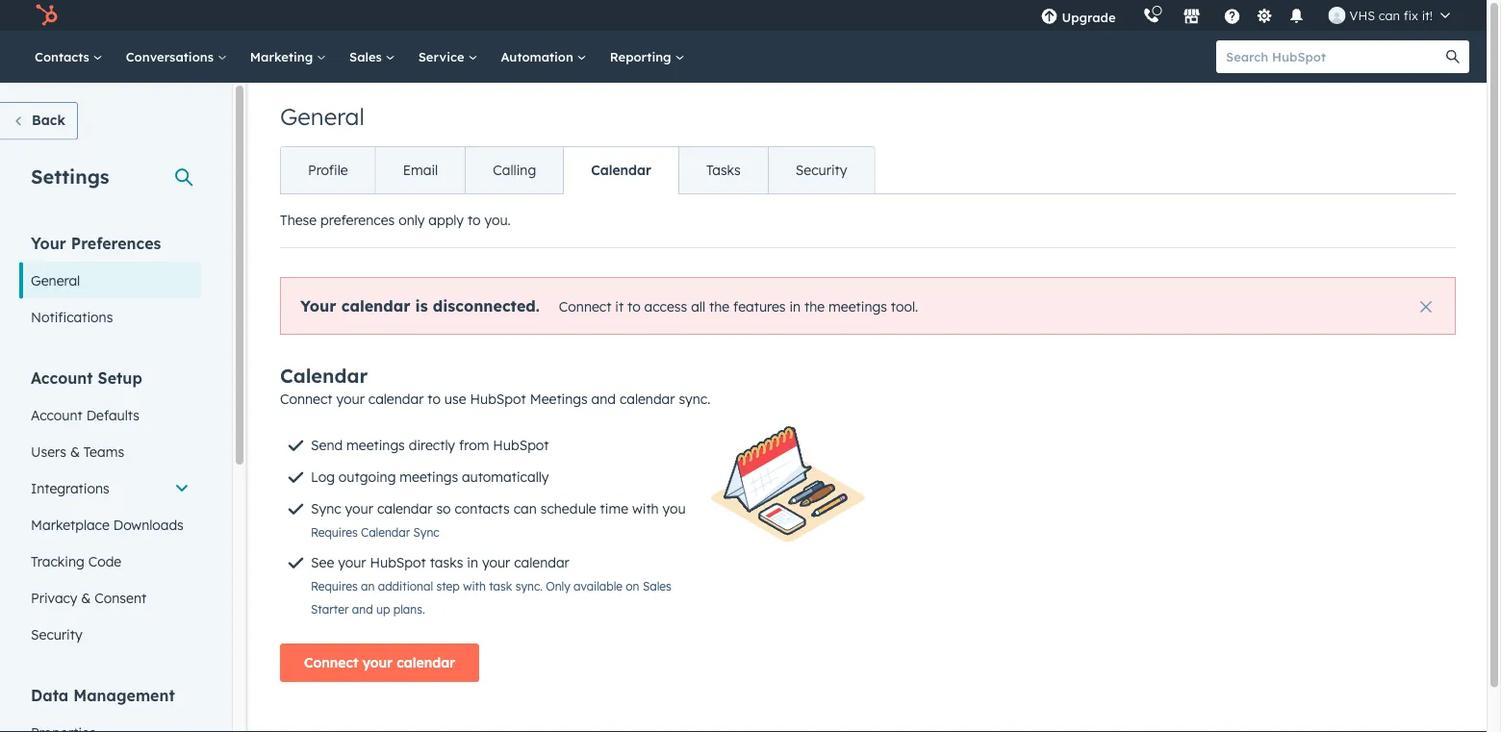 Task type: locate. For each thing, give the bounding box(es) containing it.
general up profile in the top left of the page
[[280, 102, 365, 131]]

menu
[[1028, 0, 1464, 31]]

sales right the "on"
[[643, 580, 672, 594]]

notifications image
[[1289, 9, 1306, 26]]

sync. inside see your hubspot tasks in your calendar requires an additional step with task sync. only available on sales starter and up plans.
[[516, 580, 543, 594]]

connect down starter
[[304, 655, 359, 671]]

your down outgoing
[[345, 501, 373, 517]]

0 vertical spatial and
[[592, 391, 616, 408]]

0 vertical spatial sync
[[311, 501, 341, 517]]

1 vertical spatial calendar
[[280, 364, 368, 388]]

security
[[796, 162, 848, 179], [31, 626, 82, 643]]

0 vertical spatial account
[[31, 368, 93, 387]]

the right the features in the top of the page
[[805, 298, 825, 315]]

profile link
[[281, 147, 375, 194]]

1 vertical spatial with
[[463, 580, 486, 594]]

0 horizontal spatial sync
[[311, 501, 341, 517]]

0 horizontal spatial in
[[467, 555, 478, 571]]

general up "notifications"
[[31, 272, 80, 289]]

requires inside see your hubspot tasks in your calendar requires an additional step with task sync. only available on sales starter and up plans.
[[311, 580, 358, 594]]

1 horizontal spatial security link
[[768, 147, 875, 194]]

reporting
[[610, 49, 675, 65]]

your down these
[[300, 296, 337, 315]]

automation link
[[489, 31, 599, 83]]

1 horizontal spatial can
[[1379, 7, 1401, 23]]

2 vertical spatial connect
[[304, 655, 359, 671]]

sales left service
[[350, 49, 386, 65]]

0 vertical spatial security
[[796, 162, 848, 179]]

1 vertical spatial sales
[[643, 580, 672, 594]]

2 vertical spatial meetings
[[400, 469, 458, 486]]

profile
[[308, 162, 348, 179]]

features
[[734, 298, 786, 315]]

data management element
[[19, 685, 201, 733]]

calendar inside calendar connect your calendar to use hubspot meetings and calendar sync.
[[280, 364, 368, 388]]

sync.
[[679, 391, 711, 408], [516, 580, 543, 594]]

see your hubspot tasks in your calendar requires an additional step with task sync. only available on sales starter and up plans.
[[311, 555, 672, 617]]

2 the from the left
[[805, 298, 825, 315]]

calendar left "so"
[[377, 501, 433, 517]]

vhs can fix it!
[[1350, 7, 1433, 23]]

1 vertical spatial in
[[467, 555, 478, 571]]

connect inside button
[[304, 655, 359, 671]]

0 vertical spatial can
[[1379, 7, 1401, 23]]

to left use
[[428, 391, 441, 408]]

back
[[32, 112, 65, 129]]

and left up
[[352, 603, 373, 617]]

1 vertical spatial sync
[[414, 526, 440, 540]]

contacts
[[455, 501, 510, 517]]

account setup element
[[19, 367, 201, 653]]

with left you
[[632, 501, 659, 517]]

account for account setup
[[31, 368, 93, 387]]

marketplace downloads link
[[19, 507, 201, 543]]

1 vertical spatial your
[[300, 296, 337, 315]]

it!
[[1423, 7, 1433, 23]]

account
[[31, 368, 93, 387], [31, 407, 83, 424]]

1 account from the top
[[31, 368, 93, 387]]

1 requires from the top
[[311, 526, 358, 540]]

0 vertical spatial connect
[[559, 298, 612, 315]]

0 horizontal spatial to
[[428, 391, 441, 408]]

task
[[489, 580, 512, 594]]

users & teams link
[[19, 434, 201, 470]]

connect inside alert
[[559, 298, 612, 315]]

account for account defaults
[[31, 407, 83, 424]]

0 horizontal spatial &
[[70, 443, 80, 460]]

calendar inside the connect your calendar button
[[397, 655, 455, 671]]

& right users on the bottom of the page
[[70, 443, 80, 460]]

meetings left the tool.
[[829, 298, 887, 315]]

menu item
[[1130, 0, 1134, 31]]

sales inside see your hubspot tasks in your calendar requires an additional step with task sync. only available on sales starter and up plans.
[[643, 580, 672, 594]]

navigation containing profile
[[280, 146, 875, 194]]

available
[[574, 580, 623, 594]]

1 vertical spatial account
[[31, 407, 83, 424]]

0 vertical spatial sync.
[[679, 391, 711, 408]]

1 vertical spatial to
[[628, 298, 641, 315]]

use
[[445, 391, 466, 408]]

0 horizontal spatial sync.
[[516, 580, 543, 594]]

1 vertical spatial requires
[[311, 580, 358, 594]]

0 horizontal spatial the
[[710, 298, 730, 315]]

marketplace downloads
[[31, 516, 184, 533]]

calendar right the meetings
[[620, 391, 675, 408]]

meetings
[[829, 298, 887, 315], [347, 437, 405, 454], [400, 469, 458, 486]]

teams
[[84, 443, 124, 460]]

tracking code
[[31, 553, 122, 570]]

1 vertical spatial and
[[352, 603, 373, 617]]

Search HubSpot search field
[[1217, 40, 1453, 73]]

2 vertical spatial calendar
[[361, 526, 410, 540]]

automatically
[[462, 469, 549, 486]]

2 account from the top
[[31, 407, 83, 424]]

so
[[436, 501, 451, 517]]

to right it
[[628, 298, 641, 315]]

your
[[31, 233, 66, 253], [300, 296, 337, 315]]

calendar for calendar connect your calendar to use hubspot meetings and calendar sync.
[[280, 364, 368, 388]]

0 horizontal spatial and
[[352, 603, 373, 617]]

meetings down 'send meetings directly from hubspot'
[[400, 469, 458, 486]]

additional
[[378, 580, 433, 594]]

and inside see your hubspot tasks in your calendar requires an additional step with task sync. only available on sales starter and up plans.
[[352, 603, 373, 617]]

0 vertical spatial sales
[[350, 49, 386, 65]]

in right 'tasks'
[[467, 555, 478, 571]]

1 horizontal spatial with
[[632, 501, 659, 517]]

your up send
[[336, 391, 365, 408]]

0 vertical spatial &
[[70, 443, 80, 460]]

marketplaces button
[[1172, 0, 1213, 31]]

can inside sync your calendar so contacts can schedule time with you requires calendar sync
[[514, 501, 537, 517]]

to for these
[[468, 212, 481, 229]]

& right privacy
[[81, 590, 91, 607]]

data
[[31, 686, 69, 705]]

sync. down all
[[679, 391, 711, 408]]

0 vertical spatial requires
[[311, 526, 358, 540]]

calendar for calendar
[[591, 162, 652, 179]]

connect for connect your calendar
[[304, 655, 359, 671]]

only
[[399, 212, 425, 229]]

it
[[615, 298, 624, 315]]

0 horizontal spatial can
[[514, 501, 537, 517]]

0 vertical spatial your
[[31, 233, 66, 253]]

in right the features in the top of the page
[[790, 298, 801, 315]]

tool.
[[891, 298, 919, 315]]

1 horizontal spatial your
[[300, 296, 337, 315]]

calendar link
[[563, 147, 679, 194]]

settings
[[31, 164, 109, 188]]

your up the an at the bottom of page
[[338, 555, 366, 571]]

to
[[468, 212, 481, 229], [628, 298, 641, 315], [428, 391, 441, 408]]

the right all
[[710, 298, 730, 315]]

privacy & consent link
[[19, 580, 201, 617]]

1 vertical spatial can
[[514, 501, 537, 517]]

0 horizontal spatial security
[[31, 626, 82, 643]]

security link
[[768, 147, 875, 194], [19, 617, 201, 653]]

calendar up "only"
[[514, 555, 570, 571]]

account defaults
[[31, 407, 140, 424]]

0 vertical spatial hubspot
[[470, 391, 526, 408]]

meetings
[[530, 391, 588, 408]]

general
[[280, 102, 365, 131], [31, 272, 80, 289]]

users
[[31, 443, 66, 460]]

marketing
[[250, 49, 317, 65]]

account up users on the bottom of the page
[[31, 407, 83, 424]]

connect left it
[[559, 298, 612, 315]]

connect up send
[[280, 391, 333, 408]]

vhs can fix it! button
[[1318, 0, 1462, 31]]

to left you.
[[468, 212, 481, 229]]

requires
[[311, 526, 358, 540], [311, 580, 358, 594]]

1 horizontal spatial sync
[[414, 526, 440, 540]]

0 horizontal spatial general
[[31, 272, 80, 289]]

notifications link
[[19, 299, 201, 336]]

1 horizontal spatial the
[[805, 298, 825, 315]]

and right the meetings
[[592, 391, 616, 408]]

2 requires from the top
[[311, 580, 358, 594]]

1 horizontal spatial sales
[[643, 580, 672, 594]]

account up account defaults
[[31, 368, 93, 387]]

outgoing
[[339, 469, 396, 486]]

your inside calendar connect your calendar to use hubspot meetings and calendar sync.
[[336, 391, 365, 408]]

your inside alert
[[300, 296, 337, 315]]

1 horizontal spatial &
[[81, 590, 91, 607]]

sync down "so"
[[414, 526, 440, 540]]

requires up starter
[[311, 580, 358, 594]]

the
[[710, 298, 730, 315], [805, 298, 825, 315]]

0 vertical spatial in
[[790, 298, 801, 315]]

to inside calendar connect your calendar to use hubspot meetings and calendar sync.
[[428, 391, 441, 408]]

these preferences only apply to you.
[[280, 212, 511, 229]]

1 vertical spatial security link
[[19, 617, 201, 653]]

hubspot inside calendar connect your calendar to use hubspot meetings and calendar sync.
[[470, 391, 526, 408]]

integrations button
[[19, 470, 201, 507]]

can left fix
[[1379, 7, 1401, 23]]

0 vertical spatial security link
[[768, 147, 875, 194]]

reporting link
[[599, 31, 696, 83]]

notifications button
[[1281, 0, 1314, 31]]

0 vertical spatial with
[[632, 501, 659, 517]]

your for your calendar is disconnected.
[[300, 296, 337, 315]]

meetings inside "your calendar is disconnected." alert
[[829, 298, 887, 315]]

to inside "your calendar is disconnected." alert
[[628, 298, 641, 315]]

1 vertical spatial general
[[31, 272, 80, 289]]

your down up
[[363, 655, 393, 671]]

requires up see
[[311, 526, 358, 540]]

sync
[[311, 501, 341, 517], [414, 526, 440, 540]]

upgrade image
[[1041, 9, 1058, 26]]

hubspot right use
[[470, 391, 526, 408]]

contacts
[[35, 49, 93, 65]]

access
[[645, 298, 688, 315]]

your preferences element
[[19, 232, 201, 336]]

menu containing vhs can fix it!
[[1028, 0, 1464, 31]]

with left task on the bottom
[[463, 580, 486, 594]]

in inside see your hubspot tasks in your calendar requires an additional step with task sync. only available on sales starter and up plans.
[[467, 555, 478, 571]]

up
[[376, 603, 390, 617]]

sync down log
[[311, 501, 341, 517]]

sync your calendar so contacts can schedule time with you requires calendar sync
[[311, 501, 686, 540]]

0 vertical spatial meetings
[[829, 298, 887, 315]]

time
[[600, 501, 629, 517]]

general inside 'your preferences' element
[[31, 272, 80, 289]]

marketplaces image
[[1184, 9, 1201, 26]]

in
[[790, 298, 801, 315], [467, 555, 478, 571]]

1 vertical spatial security
[[31, 626, 82, 643]]

2 horizontal spatial to
[[628, 298, 641, 315]]

disconnected.
[[433, 296, 540, 315]]

0 vertical spatial calendar
[[591, 162, 652, 179]]

calendar down plans.
[[397, 655, 455, 671]]

2 vertical spatial to
[[428, 391, 441, 408]]

hubspot
[[470, 391, 526, 408], [493, 437, 549, 454], [370, 555, 426, 571]]

0 vertical spatial general
[[280, 102, 365, 131]]

sync. right task on the bottom
[[516, 580, 543, 594]]

1 horizontal spatial and
[[592, 391, 616, 408]]

your left preferences
[[31, 233, 66, 253]]

hubspot inside see your hubspot tasks in your calendar requires an additional step with task sync. only available on sales starter and up plans.
[[370, 555, 426, 571]]

1 vertical spatial hubspot
[[493, 437, 549, 454]]

calendar
[[341, 296, 411, 315], [368, 391, 424, 408], [620, 391, 675, 408], [377, 501, 433, 517], [514, 555, 570, 571], [397, 655, 455, 671]]

send meetings directly from hubspot
[[311, 437, 549, 454]]

your for see
[[338, 555, 366, 571]]

can
[[1379, 7, 1401, 23], [514, 501, 537, 517]]

2 vertical spatial hubspot
[[370, 555, 426, 571]]

tasks
[[707, 162, 741, 179]]

schedule
[[541, 501, 597, 517]]

0 vertical spatial to
[[468, 212, 481, 229]]

meetings up outgoing
[[347, 437, 405, 454]]

hubspot up automatically at the left of the page
[[493, 437, 549, 454]]

calendar inside see your hubspot tasks in your calendar requires an additional step with task sync. only available on sales starter and up plans.
[[514, 555, 570, 571]]

only
[[546, 580, 571, 594]]

calendar up 'send meetings directly from hubspot'
[[368, 391, 424, 408]]

your inside sync your calendar so contacts can schedule time with you requires calendar sync
[[345, 501, 373, 517]]

your inside button
[[363, 655, 393, 671]]

connect your calendar
[[304, 655, 455, 671]]

account inside account defaults link
[[31, 407, 83, 424]]

navigation
[[280, 146, 875, 194]]

1 horizontal spatial in
[[790, 298, 801, 315]]

1 vertical spatial sync.
[[516, 580, 543, 594]]

from
[[459, 437, 489, 454]]

consent
[[95, 590, 146, 607]]

1 vertical spatial &
[[81, 590, 91, 607]]

0 horizontal spatial with
[[463, 580, 486, 594]]

step
[[437, 580, 460, 594]]

hubspot up additional
[[370, 555, 426, 571]]

1 horizontal spatial sync.
[[679, 391, 711, 408]]

email link
[[375, 147, 465, 194]]

1 horizontal spatial to
[[468, 212, 481, 229]]

code
[[88, 553, 122, 570]]

0 horizontal spatial your
[[31, 233, 66, 253]]

an
[[361, 580, 375, 594]]

1 vertical spatial connect
[[280, 391, 333, 408]]

can down automatically at the left of the page
[[514, 501, 537, 517]]

&
[[70, 443, 80, 460], [81, 590, 91, 607]]

and
[[592, 391, 616, 408], [352, 603, 373, 617]]

0 horizontal spatial security link
[[19, 617, 201, 653]]

calendar left is
[[341, 296, 411, 315]]

& for users
[[70, 443, 80, 460]]



Task type: vqa. For each thing, say whether or not it's contained in the screenshot.
JAMES PETERSON "icon"
no



Task type: describe. For each thing, give the bounding box(es) containing it.
requires inside sync your calendar so contacts can schedule time with you requires calendar sync
[[311, 526, 358, 540]]

integrations
[[31, 480, 109, 497]]

general link
[[19, 262, 201, 299]]

these
[[280, 212, 317, 229]]

preferences
[[71, 233, 161, 253]]

connect inside calendar connect your calendar to use hubspot meetings and calendar sync.
[[280, 391, 333, 408]]

sales link
[[338, 31, 407, 83]]

log outgoing meetings automatically
[[311, 469, 549, 486]]

your preferences
[[31, 233, 161, 253]]

apply
[[429, 212, 464, 229]]

preferences
[[321, 212, 395, 229]]

to for calendar
[[428, 391, 441, 408]]

connect for connect it to access all the features in the meetings tool.
[[559, 298, 612, 315]]

you
[[663, 501, 686, 517]]

downloads
[[113, 516, 184, 533]]

in inside "your calendar is disconnected." alert
[[790, 298, 801, 315]]

your calendar is disconnected. alert
[[280, 277, 1457, 335]]

is
[[415, 296, 428, 315]]

connect it to access all the features in the meetings tool.
[[559, 298, 919, 315]]

can inside popup button
[[1379, 7, 1401, 23]]

data management
[[31, 686, 175, 705]]

management
[[73, 686, 175, 705]]

marketplace
[[31, 516, 110, 533]]

log
[[311, 469, 335, 486]]

with inside see your hubspot tasks in your calendar requires an additional step with task sync. only available on sales starter and up plans.
[[463, 580, 486, 594]]

notifications
[[31, 309, 113, 325]]

you.
[[485, 212, 511, 229]]

account defaults link
[[19, 397, 201, 434]]

your up task on the bottom
[[482, 555, 511, 571]]

all
[[691, 298, 706, 315]]

1 horizontal spatial general
[[280, 102, 365, 131]]

security inside account setup element
[[31, 626, 82, 643]]

upgrade
[[1062, 9, 1116, 25]]

your for connect
[[363, 655, 393, 671]]

sync. inside calendar connect your calendar to use hubspot meetings and calendar sync.
[[679, 391, 711, 408]]

email
[[403, 162, 438, 179]]

tracking
[[31, 553, 85, 570]]

conversations link
[[114, 31, 239, 83]]

connect your calendar button
[[280, 644, 479, 683]]

search button
[[1437, 40, 1470, 73]]

calling icon image
[[1143, 7, 1161, 25]]

service
[[418, 49, 468, 65]]

terry turtle image
[[1329, 7, 1346, 24]]

help image
[[1224, 9, 1241, 26]]

help button
[[1216, 0, 1249, 31]]

calling
[[493, 162, 536, 179]]

calendar connect your calendar to use hubspot meetings and calendar sync.
[[280, 364, 711, 408]]

tracking code link
[[19, 543, 201, 580]]

setup
[[98, 368, 142, 387]]

& for privacy
[[81, 590, 91, 607]]

back link
[[0, 102, 78, 140]]

0 horizontal spatial sales
[[350, 49, 386, 65]]

plans.
[[394, 603, 425, 617]]

with inside sync your calendar so contacts can schedule time with you requires calendar sync
[[632, 501, 659, 517]]

conversations
[[126, 49, 217, 65]]

users & teams
[[31, 443, 124, 460]]

automation
[[501, 49, 577, 65]]

fix
[[1404, 7, 1419, 23]]

marketing link
[[239, 31, 338, 83]]

calendar inside sync your calendar so contacts can schedule time with you requires calendar sync
[[377, 501, 433, 517]]

hubspot link
[[23, 4, 72, 27]]

contacts link
[[23, 31, 114, 83]]

settings image
[[1256, 8, 1274, 26]]

calendar inside sync your calendar so contacts can schedule time with you requires calendar sync
[[361, 526, 410, 540]]

hubspot image
[[35, 4, 58, 27]]

on
[[626, 580, 640, 594]]

calling icon button
[[1136, 3, 1168, 28]]

privacy & consent
[[31, 590, 146, 607]]

close image
[[1421, 301, 1433, 313]]

send
[[311, 437, 343, 454]]

account setup
[[31, 368, 142, 387]]

your for sync
[[345, 501, 373, 517]]

your for your preferences
[[31, 233, 66, 253]]

settings link
[[1253, 5, 1277, 26]]

1 vertical spatial meetings
[[347, 437, 405, 454]]

service link
[[407, 31, 489, 83]]

calendar inside "your calendar is disconnected." alert
[[341, 296, 411, 315]]

search image
[[1447, 50, 1460, 64]]

directly
[[409, 437, 455, 454]]

your calendar is disconnected.
[[300, 296, 540, 315]]

see
[[311, 555, 334, 571]]

starter
[[311, 603, 349, 617]]

1 the from the left
[[710, 298, 730, 315]]

and inside calendar connect your calendar to use hubspot meetings and calendar sync.
[[592, 391, 616, 408]]

1 horizontal spatial security
[[796, 162, 848, 179]]

privacy
[[31, 590, 77, 607]]

vhs
[[1350, 7, 1376, 23]]



